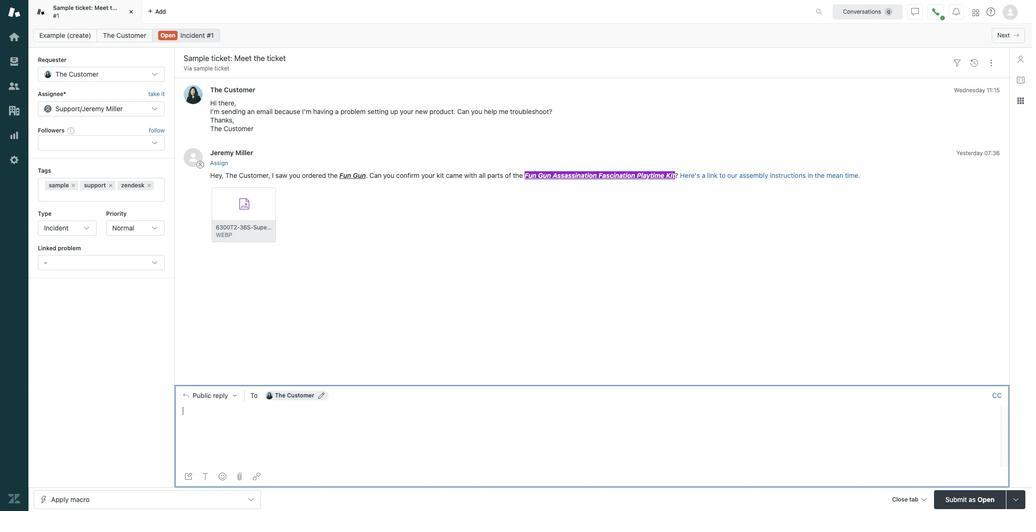 Task type: locate. For each thing, give the bounding box(es) containing it.
the customer up there,
[[210, 86, 255, 94]]

customer down "sending"
[[224, 125, 253, 133]]

hey, the customer, i saw you ordered the fun gun . can you confirm your kit came with all parts of the fun gun assassination fascination playtime kit ? here's a link to our assembly instructions in the mean time.
[[210, 171, 860, 179]]

i'm
[[210, 108, 219, 116], [302, 108, 311, 116]]

0 horizontal spatial incident
[[44, 224, 69, 232]]

with
[[464, 171, 477, 179]]

the customer link
[[97, 29, 152, 42], [210, 86, 255, 94]]

linked problem
[[38, 245, 81, 252]]

the down sample ticket: meet the ticket #1
[[103, 31, 115, 39]]

setting
[[367, 108, 389, 116]]

1 i'm from the left
[[210, 108, 219, 116]]

i'm left having
[[302, 108, 311, 116]]

the down thanks, on the left top of page
[[210, 125, 222, 133]]

sample right via
[[194, 65, 213, 72]]

0 horizontal spatial your
[[400, 108, 413, 116]]

a
[[335, 108, 339, 116], [702, 171, 705, 179]]

gun
[[353, 171, 366, 179], [538, 171, 551, 179]]

close tab button
[[888, 490, 930, 511]]

fun left '.'
[[339, 171, 351, 179]]

followers
[[38, 127, 65, 134]]

can
[[457, 108, 469, 116], [369, 171, 382, 179]]

0 horizontal spatial the customer link
[[97, 29, 152, 42]]

the customer down 'requester'
[[55, 70, 99, 78]]

1 vertical spatial can
[[369, 171, 382, 179]]

zendesk products image
[[972, 9, 979, 16]]

0 horizontal spatial i'm
[[210, 108, 219, 116]]

sending
[[221, 108, 246, 116]]

views image
[[8, 55, 20, 68]]

1 vertical spatial a
[[702, 171, 705, 179]]

add attachment image
[[236, 473, 243, 481]]

1 horizontal spatial miller
[[235, 149, 253, 157]]

time.
[[845, 171, 860, 179]]

here's a link to our assembly instructions in the mean time. link
[[680, 171, 860, 179]]

ticket
[[121, 4, 136, 11], [214, 65, 229, 72]]

incident inside secondary element
[[180, 31, 205, 39]]

miller inside 'assignee*' element
[[106, 105, 123, 113]]

1 horizontal spatial ticket
[[214, 65, 229, 72]]

#1 up via sample ticket
[[207, 31, 214, 39]]

support
[[84, 182, 106, 189]]

1 horizontal spatial open
[[978, 495, 995, 503]]

0 vertical spatial avatar image
[[184, 85, 203, 104]]

2 i'm from the left
[[302, 108, 311, 116]]

example
[[39, 31, 65, 39]]

incident up via
[[180, 31, 205, 39]]

the customer inside secondary element
[[103, 31, 146, 39]]

apps image
[[1017, 97, 1024, 105]]

sample down "tags"
[[49, 182, 69, 189]]

remove image right zendesk
[[146, 183, 152, 188]]

events image
[[970, 59, 978, 67]]

1 avatar image from the top
[[184, 85, 203, 104]]

0 horizontal spatial #1
[[53, 12, 59, 19]]

the right meet
[[110, 4, 119, 11]]

the customer down close icon
[[103, 31, 146, 39]]

customer inside requester element
[[69, 70, 99, 78]]

admin image
[[8, 154, 20, 166]]

0 horizontal spatial a
[[335, 108, 339, 116]]

0 vertical spatial #1
[[53, 12, 59, 19]]

i'm down hi
[[210, 108, 219, 116]]

your
[[400, 108, 413, 116], [421, 171, 435, 179]]

jeremy miller link
[[210, 149, 253, 157]]

open
[[160, 32, 175, 39], [978, 495, 995, 503]]

miller right "/"
[[106, 105, 123, 113]]

cc
[[992, 391, 1002, 399]]

public
[[193, 392, 211, 399]]

1 vertical spatial avatar image
[[184, 148, 203, 167]]

0 vertical spatial problem
[[340, 108, 366, 116]]

remove image left support
[[71, 183, 76, 188]]

0 horizontal spatial ticket
[[121, 4, 136, 11]]

1 horizontal spatial can
[[457, 108, 469, 116]]

0 horizontal spatial miller
[[106, 105, 123, 113]]

Wednesday 11:15 text field
[[954, 87, 1000, 94]]

1 vertical spatial miller
[[235, 149, 253, 157]]

0 horizontal spatial gun
[[353, 171, 366, 179]]

1 horizontal spatial jeremy
[[210, 149, 234, 157]]

close tab
[[892, 496, 918, 503]]

3 remove image from the left
[[146, 183, 152, 188]]

0 vertical spatial your
[[400, 108, 413, 116]]

zendesk support image
[[8, 6, 20, 18]]

incident button
[[38, 221, 97, 236]]

the customer
[[103, 31, 146, 39], [55, 70, 99, 78], [210, 86, 255, 94], [275, 392, 314, 399]]

#1 down sample
[[53, 12, 59, 19]]

there,
[[218, 99, 236, 107]]

open right as
[[978, 495, 995, 503]]

avatar image left assign
[[184, 148, 203, 167]]

miller up "customer,"
[[235, 149, 253, 157]]

0 horizontal spatial remove image
[[71, 183, 76, 188]]

jeremy right support
[[82, 105, 104, 113]]

sample ticket: meet the ticket #1
[[53, 4, 136, 19]]

you inside hi there, i'm sending an email because i'm having a problem setting up your new product. can you help me troubleshoot? thanks, the customer
[[471, 108, 482, 116]]

0 horizontal spatial sample
[[49, 182, 69, 189]]

0 vertical spatial can
[[457, 108, 469, 116]]

parts
[[487, 171, 503, 179]]

a right having
[[335, 108, 339, 116]]

can right '.'
[[369, 171, 382, 179]]

customer down close icon
[[116, 31, 146, 39]]

i
[[272, 171, 274, 179]]

0 vertical spatial incident
[[180, 31, 205, 39]]

1 horizontal spatial i'm
[[302, 108, 311, 116]]

miller
[[106, 105, 123, 113], [235, 149, 253, 157]]

1 vertical spatial open
[[978, 495, 995, 503]]

a left link
[[702, 171, 705, 179]]

0 vertical spatial ticket
[[121, 4, 136, 11]]

1 horizontal spatial problem
[[340, 108, 366, 116]]

2 remove image from the left
[[108, 183, 114, 188]]

can right the 'product.'
[[457, 108, 469, 116]]

you left the "help"
[[471, 108, 482, 116]]

1 horizontal spatial remove image
[[108, 183, 114, 188]]

jeremy
[[82, 105, 104, 113], [210, 149, 234, 157]]

0 horizontal spatial open
[[160, 32, 175, 39]]

in
[[808, 171, 813, 179]]

follow
[[149, 127, 165, 134]]

1 vertical spatial your
[[421, 171, 435, 179]]

open down add
[[160, 32, 175, 39]]

0 horizontal spatial fun
[[339, 171, 351, 179]]

requester element
[[38, 67, 165, 82]]

ticket right via
[[214, 65, 229, 72]]

problem down incident popup button
[[58, 245, 81, 252]]

next
[[997, 32, 1010, 39]]

1 horizontal spatial #1
[[207, 31, 214, 39]]

1 horizontal spatial incident
[[180, 31, 205, 39]]

2 horizontal spatial remove image
[[146, 183, 152, 188]]

conversations
[[843, 8, 881, 15]]

sample
[[194, 65, 213, 72], [49, 182, 69, 189]]

your right "up"
[[400, 108, 413, 116]]

add
[[155, 8, 166, 15]]

customer
[[116, 31, 146, 39], [69, 70, 99, 78], [224, 86, 255, 94], [224, 125, 253, 133], [287, 392, 314, 399]]

1 vertical spatial sample
[[49, 182, 69, 189]]

main element
[[0, 0, 28, 511]]

notifications image
[[953, 8, 960, 15]]

tab
[[28, 0, 142, 24]]

incident inside incident popup button
[[44, 224, 69, 232]]

fun right of
[[525, 171, 536, 179]]

our
[[727, 171, 737, 179]]

1 horizontal spatial gun
[[538, 171, 551, 179]]

gun right the 'ordered'
[[353, 171, 366, 179]]

instructions
[[770, 171, 806, 179]]

1 horizontal spatial your
[[421, 171, 435, 179]]

your left kit on the left top of the page
[[421, 171, 435, 179]]

1 remove image from the left
[[71, 183, 76, 188]]

problem
[[340, 108, 366, 116], [58, 245, 81, 252]]

the
[[103, 31, 115, 39], [55, 70, 67, 78], [210, 86, 222, 94], [210, 125, 222, 133], [225, 171, 237, 179], [275, 392, 285, 399]]

you right "saw"
[[289, 171, 300, 179]]

kit
[[666, 171, 675, 179]]

customer up there,
[[224, 86, 255, 94]]

1 horizontal spatial sample
[[194, 65, 213, 72]]

incident
[[180, 31, 205, 39], [44, 224, 69, 232]]

info on adding followers image
[[67, 127, 75, 134]]

to
[[250, 391, 258, 399]]

0 horizontal spatial jeremy
[[82, 105, 104, 113]]

take
[[148, 91, 160, 98]]

meet
[[94, 4, 108, 11]]

remove image
[[71, 183, 76, 188], [108, 183, 114, 188], [146, 183, 152, 188]]

remove image for sample
[[71, 183, 76, 188]]

0 horizontal spatial problem
[[58, 245, 81, 252]]

the right of
[[513, 171, 523, 179]]

1 gun from the left
[[353, 171, 366, 179]]

the down 'requester'
[[55, 70, 67, 78]]

1 vertical spatial incident
[[44, 224, 69, 232]]

ticket right meet
[[121, 4, 136, 11]]

1 horizontal spatial a
[[702, 171, 705, 179]]

avatar image left hi
[[184, 85, 203, 104]]

the customer link up there,
[[210, 86, 255, 94]]

wednesday 11:15
[[954, 87, 1000, 94]]

new
[[415, 108, 428, 116]]

0 vertical spatial the customer link
[[97, 29, 152, 42]]

avatar image
[[184, 85, 203, 104], [184, 148, 203, 167]]

1 vertical spatial jeremy
[[210, 149, 234, 157]]

problem left setting on the left top of page
[[340, 108, 366, 116]]

get help image
[[987, 8, 995, 16]]

hi
[[210, 99, 217, 107]]

1 vertical spatial problem
[[58, 245, 81, 252]]

1 vertical spatial #1
[[207, 31, 214, 39]]

incident down 'type'
[[44, 224, 69, 232]]

the inside secondary element
[[103, 31, 115, 39]]

as
[[969, 495, 976, 503]]

organizations image
[[8, 105, 20, 117]]

0 vertical spatial miller
[[106, 105, 123, 113]]

0 vertical spatial open
[[160, 32, 175, 39]]

troubleshoot?
[[510, 108, 552, 116]]

you left confirm
[[383, 171, 394, 179]]

gun left assassination
[[538, 171, 551, 179]]

1 horizontal spatial the customer link
[[210, 86, 255, 94]]

0 vertical spatial a
[[335, 108, 339, 116]]

fun
[[339, 171, 351, 179], [525, 171, 536, 179]]

the customer link down close icon
[[97, 29, 152, 42]]

2 horizontal spatial you
[[471, 108, 482, 116]]

jeremy up assign
[[210, 149, 234, 157]]

0 vertical spatial jeremy
[[82, 105, 104, 113]]

Yesterday 07:36 text field
[[956, 150, 1000, 157]]

0 vertical spatial sample
[[194, 65, 213, 72]]

#1
[[53, 12, 59, 19], [207, 31, 214, 39]]

the right customer@example.com image
[[275, 392, 285, 399]]

incident for incident #1
[[180, 31, 205, 39]]

cc button
[[992, 391, 1002, 400]]

1 horizontal spatial fun
[[525, 171, 536, 179]]

remove image right support
[[108, 183, 114, 188]]

apply
[[51, 495, 69, 503]]

the customer right customer@example.com image
[[275, 392, 314, 399]]

via sample ticket
[[184, 65, 229, 72]]

customer up "/"
[[69, 70, 99, 78]]

you
[[471, 108, 482, 116], [289, 171, 300, 179], [383, 171, 394, 179]]



Task type: vqa. For each thing, say whether or not it's contained in the screenshot.
Yesterday 07:36 text field
yes



Task type: describe. For each thing, give the bounding box(es) containing it.
linked
[[38, 245, 56, 252]]

type
[[38, 210, 52, 217]]

assignee* element
[[38, 101, 165, 116]]

ordered
[[302, 171, 326, 179]]

the customer link inside secondary element
[[97, 29, 152, 42]]

public reply button
[[175, 386, 244, 406]]

.
[[366, 171, 368, 179]]

the inside requester element
[[55, 70, 67, 78]]

the inside sample ticket: meet the ticket #1
[[110, 4, 119, 11]]

example (create)
[[39, 31, 91, 39]]

2 gun from the left
[[538, 171, 551, 179]]

followers element
[[38, 135, 165, 151]]

of
[[505, 171, 511, 179]]

/
[[80, 105, 82, 113]]

11:15
[[987, 87, 1000, 94]]

edit user image
[[318, 392, 325, 399]]

reporting image
[[8, 129, 20, 142]]

conversationlabel log
[[174, 78, 1009, 385]]

the right in
[[815, 171, 825, 179]]

displays possible ticket submission types image
[[1012, 496, 1020, 503]]

apply macro
[[51, 495, 90, 503]]

having
[[313, 108, 333, 116]]

1 vertical spatial ticket
[[214, 65, 229, 72]]

product.
[[430, 108, 456, 116]]

the right hey,
[[225, 171, 237, 179]]

assignee*
[[38, 91, 66, 98]]

the up hi
[[210, 86, 222, 94]]

Subject field
[[182, 53, 947, 64]]

ticket:
[[75, 4, 93, 11]]

tab
[[909, 496, 918, 503]]

button displays agent's chat status as invisible. image
[[911, 8, 919, 15]]

support
[[55, 105, 80, 113]]

remove image for support
[[108, 183, 114, 188]]

a inside hi there, i'm sending an email because i'm having a problem setting up your new product. can you help me troubleshoot? thanks, the customer
[[335, 108, 339, 116]]

0 horizontal spatial you
[[289, 171, 300, 179]]

#1 inside sample ticket: meet the ticket #1
[[53, 12, 59, 19]]

to
[[719, 171, 726, 179]]

assassination
[[553, 171, 597, 179]]

remove image for zendesk
[[146, 183, 152, 188]]

normal
[[112, 224, 134, 232]]

tabs tab list
[[28, 0, 806, 24]]

next button
[[992, 28, 1025, 43]]

mean
[[826, 171, 843, 179]]

yesterday
[[956, 150, 983, 157]]

assembly
[[739, 171, 768, 179]]

the customer inside requester element
[[55, 70, 99, 78]]

incident for incident
[[44, 224, 69, 232]]

playtime
[[637, 171, 664, 179]]

submit
[[945, 495, 967, 503]]

insert emojis image
[[219, 473, 226, 481]]

help
[[484, 108, 497, 116]]

1 horizontal spatial you
[[383, 171, 394, 179]]

zendesk image
[[8, 493, 20, 505]]

customer inside hi there, i'm sending an email because i'm having a problem setting up your new product. can you help me troubleshoot? thanks, the customer
[[224, 125, 253, 133]]

hey,
[[210, 171, 224, 179]]

yesterday 07:36
[[956, 150, 1000, 157]]

jeremy inside jeremy miller assign
[[210, 149, 234, 157]]

macro
[[70, 495, 90, 503]]

webp
[[216, 231, 232, 238]]

Public reply composer text field
[[179, 406, 998, 425]]

assign button
[[210, 159, 228, 167]]

0 horizontal spatial can
[[369, 171, 382, 179]]

linked problem element
[[38, 255, 165, 270]]

customers image
[[8, 80, 20, 92]]

close image
[[126, 7, 136, 17]]

example (create) button
[[33, 29, 97, 42]]

can inside hi there, i'm sending an email because i'm having a problem setting up your new product. can you help me troubleshoot? thanks, the customer
[[457, 108, 469, 116]]

because
[[274, 108, 300, 116]]

1 fun from the left
[[339, 171, 351, 179]]

via
[[184, 65, 192, 72]]

2 avatar image from the top
[[184, 148, 203, 167]]

the right the 'ordered'
[[328, 171, 338, 179]]

an
[[247, 108, 255, 116]]

it
[[161, 91, 165, 98]]

knowledge image
[[1017, 76, 1024, 84]]

customer context image
[[1017, 55, 1024, 63]]

customer,
[[239, 171, 270, 179]]

kit
[[437, 171, 444, 179]]

came
[[446, 171, 462, 179]]

tags
[[38, 167, 51, 174]]

assign
[[210, 159, 228, 167]]

2 fun from the left
[[525, 171, 536, 179]]

up
[[390, 108, 398, 116]]

sample
[[53, 4, 74, 11]]

wednesday
[[954, 87, 985, 94]]

follow button
[[149, 126, 165, 135]]

hi there, i'm sending an email because i'm having a problem setting up your new product. can you help me troubleshoot? thanks, the customer
[[210, 99, 552, 133]]

your inside hi there, i'm sending an email because i'm having a problem setting up your new product. can you help me troubleshoot? thanks, the customer
[[400, 108, 413, 116]]

requester
[[38, 56, 66, 63]]

here's
[[680, 171, 700, 179]]

#1 inside secondary element
[[207, 31, 214, 39]]

tab containing sample ticket: meet the ticket
[[28, 0, 142, 24]]

07:36
[[984, 150, 1000, 157]]

webp link
[[212, 187, 276, 243]]

me
[[499, 108, 508, 116]]

link
[[707, 171, 718, 179]]

ticket actions image
[[988, 59, 995, 67]]

filter image
[[953, 59, 961, 67]]

the customer inside conversationlabel log
[[210, 86, 255, 94]]

secondary element
[[28, 26, 1032, 45]]

customer inside secondary element
[[116, 31, 146, 39]]

-
[[44, 259, 47, 267]]

take it
[[148, 91, 165, 98]]

problem inside hi there, i'm sending an email because i'm having a problem setting up your new product. can you help me troubleshoot? thanks, the customer
[[340, 108, 366, 116]]

priority
[[106, 210, 127, 217]]

hide composer image
[[588, 381, 596, 389]]

normal button
[[106, 221, 165, 236]]

fascination
[[599, 171, 635, 179]]

all
[[479, 171, 486, 179]]

format text image
[[202, 473, 209, 481]]

jeremy miller assign
[[210, 149, 253, 167]]

open inside secondary element
[[160, 32, 175, 39]]

support / jeremy miller
[[55, 105, 123, 113]]

jeremy inside 'assignee*' element
[[82, 105, 104, 113]]

ticket inside sample ticket: meet the ticket #1
[[121, 4, 136, 11]]

?
[[675, 171, 678, 179]]

customer@example.com image
[[265, 392, 273, 399]]

miller inside jeremy miller assign
[[235, 149, 253, 157]]

email
[[256, 108, 273, 116]]

add button
[[142, 0, 172, 23]]

customer left edit user icon
[[287, 392, 314, 399]]

saw
[[275, 171, 287, 179]]

thanks,
[[210, 116, 234, 124]]

add link (cmd k) image
[[253, 473, 260, 481]]

the inside hi there, i'm sending an email because i'm having a problem setting up your new product. can you help me troubleshoot? thanks, the customer
[[210, 125, 222, 133]]

submit as open
[[945, 495, 995, 503]]

public reply
[[193, 392, 228, 399]]

reply
[[213, 392, 228, 399]]

confirm
[[396, 171, 420, 179]]

draft mode image
[[185, 473, 192, 481]]

close
[[892, 496, 908, 503]]

get started image
[[8, 31, 20, 43]]

zendesk
[[121, 182, 144, 189]]

1 vertical spatial the customer link
[[210, 86, 255, 94]]

incident #1
[[180, 31, 214, 39]]



